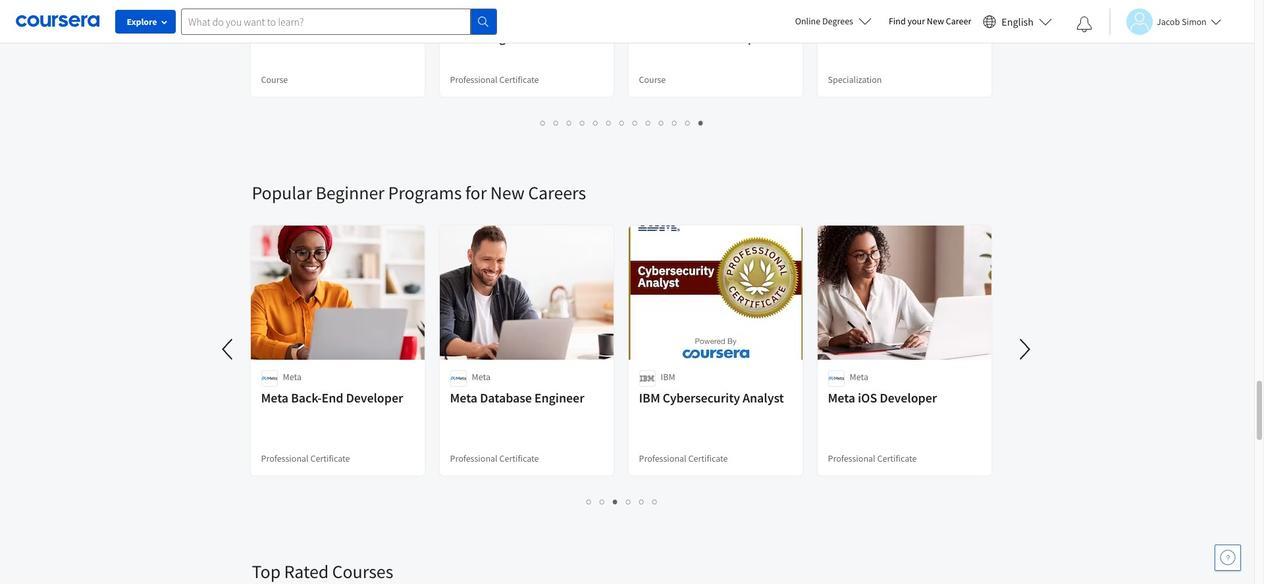 Task type: describe. For each thing, give the bounding box(es) containing it.
6 button for 4 "button" corresponding to 3 button for 2 button to the left
[[603, 115, 616, 130]]

1 button for right 2 button
[[583, 495, 596, 510]]

meta image for meta ios developer
[[828, 371, 845, 387]]

machine learning
[[828, 11, 927, 27]]

professional certificate for back-
[[261, 453, 350, 465]]

for for whatsapp business platform for developers
[[691, 29, 707, 45]]

meta database engineer
[[450, 390, 585, 406]]

meta left ios
[[828, 390, 856, 406]]

and
[[450, 29, 472, 45]]

certificate for back-
[[311, 453, 350, 465]]

1 horizontal spatial 2 button
[[596, 495, 609, 510]]

5 button for 6 button inside popular beginner programs for new careers carousel element
[[636, 495, 649, 510]]

1 button for 2 button to the left
[[537, 115, 550, 130]]

being
[[372, 11, 404, 27]]

jacob simon button
[[1110, 8, 1222, 35]]

5 for 4 "button" inside the popular beginner programs for new careers carousel element
[[640, 496, 645, 508]]

help center image
[[1220, 551, 1236, 566]]

7 button
[[616, 115, 629, 130]]

certificate for cybersecurity
[[689, 453, 728, 465]]

meta up ios
[[850, 371, 869, 383]]

careers
[[528, 181, 586, 205]]

meta up back-
[[283, 371, 302, 383]]

meta image for meta back-end developer
[[261, 371, 278, 387]]

ibm for ibm cybersecurity analyst
[[639, 390, 660, 406]]

of
[[330, 11, 341, 27]]

professional for goodwill® career coach and navigator
[[450, 74, 498, 86]]

4 for 3 button for 2 button to the left
[[580, 117, 586, 129]]

popular beginner programs for new careers carousel element
[[212, 142, 1041, 521]]

1 developer from the left
[[346, 390, 403, 406]]

previous slide image
[[212, 334, 244, 366]]

meta left back-
[[261, 390, 289, 406]]

4 for 3 button associated with right 2 button
[[626, 496, 632, 508]]

professional for meta back-end developer
[[261, 453, 309, 465]]

13 button
[[695, 115, 709, 130]]

the
[[261, 11, 282, 27]]

certificate for ios
[[878, 453, 917, 465]]

ibm cybersecurity analyst
[[639, 390, 784, 406]]

11 button
[[669, 115, 683, 130]]

4 button for 3 button for 2 button to the left
[[576, 115, 589, 130]]

back-
[[291, 390, 322, 406]]

career inside find your new career link
[[946, 15, 972, 27]]

meta image for meta database engineer
[[450, 371, 467, 387]]

ibm for ibm
[[661, 371, 675, 383]]

7
[[620, 117, 625, 129]]

meta back-end developer
[[261, 390, 403, 406]]

6 for 4 "button" corresponding to 3 button for 2 button to the left
[[607, 117, 612, 129]]

11
[[672, 117, 683, 129]]

9 button
[[642, 115, 655, 130]]

12
[[686, 117, 696, 129]]

programs
[[388, 181, 462, 205]]

jacob
[[1157, 15, 1180, 27]]

degrees
[[823, 15, 854, 27]]

rated
[[284, 560, 329, 584]]

top
[[252, 560, 281, 584]]

explore button
[[115, 10, 176, 34]]

learning
[[878, 11, 927, 27]]

coursera image
[[16, 11, 99, 32]]

9
[[646, 117, 651, 129]]

certificate for database
[[500, 453, 539, 465]]

10
[[659, 117, 670, 129]]

professional certificate for database
[[450, 453, 539, 465]]

professional for meta ios developer
[[828, 453, 876, 465]]

3 for right 2 button
[[613, 496, 618, 508]]

goodwill®
[[450, 11, 506, 27]]

navigator
[[474, 29, 529, 45]]

engineer
[[535, 390, 585, 406]]

1 horizontal spatial new
[[927, 15, 944, 27]]

find your new career
[[889, 15, 972, 27]]



Task type: locate. For each thing, give the bounding box(es) containing it.
1 course from the left
[[261, 74, 288, 86]]

1 horizontal spatial 6
[[653, 496, 658, 508]]

0 horizontal spatial 4
[[580, 117, 586, 129]]

1 inside popular beginner programs for new careers carousel element
[[587, 496, 592, 508]]

1 button
[[537, 115, 550, 130], [583, 495, 596, 510]]

for inside whatsapp business platform for developers
[[691, 29, 707, 45]]

0 vertical spatial 4 button
[[576, 115, 589, 130]]

meta
[[283, 371, 302, 383], [472, 371, 491, 383], [850, 371, 869, 383], [261, 390, 289, 406], [450, 390, 478, 406], [828, 390, 856, 406]]

ios
[[858, 390, 877, 406]]

1 vertical spatial 5 button
[[636, 495, 649, 510]]

analyst
[[743, 390, 784, 406]]

4 button
[[576, 115, 589, 130], [622, 495, 636, 510]]

new left careers
[[491, 181, 525, 205]]

business
[[698, 11, 747, 27]]

teens
[[280, 29, 312, 45]]

12 button
[[682, 115, 696, 130]]

popular beginner programs for new careers
[[252, 181, 586, 205]]

1 vertical spatial list
[[252, 495, 993, 510]]

online degrees
[[795, 15, 854, 27]]

4 button for 3 button associated with right 2 button
[[622, 495, 636, 510]]

0 horizontal spatial 1 button
[[537, 115, 550, 130]]

professional certificate down ios
[[828, 453, 917, 465]]

1 horizontal spatial 2
[[600, 496, 605, 508]]

meta up database
[[472, 371, 491, 383]]

1 horizontal spatial 5 button
[[636, 495, 649, 510]]

6 button
[[603, 115, 616, 130], [649, 495, 662, 510]]

2 horizontal spatial for
[[691, 29, 707, 45]]

1 for right 2 button
[[587, 496, 592, 508]]

professional certificate down back-
[[261, 453, 350, 465]]

certificate down meta ios developer
[[878, 453, 917, 465]]

1 horizontal spatial 4
[[626, 496, 632, 508]]

1 vertical spatial 3 button
[[609, 495, 622, 510]]

popular
[[252, 181, 312, 205]]

for inside popular beginner programs for new careers carousel element
[[466, 181, 487, 205]]

course
[[261, 74, 288, 86], [639, 74, 666, 86]]

0 vertical spatial 2 button
[[550, 115, 563, 130]]

professional certificate for career
[[450, 74, 539, 86]]

3
[[567, 117, 572, 129], [613, 496, 618, 508]]

1 vertical spatial 2 button
[[596, 495, 609, 510]]

6 for 4 "button" inside the popular beginner programs for new careers carousel element
[[653, 496, 658, 508]]

2 for 3 button associated with right 2 button
[[600, 496, 605, 508]]

3 button for 2 button to the left
[[563, 115, 576, 130]]

0 vertical spatial 3 button
[[563, 115, 576, 130]]

developer right ios
[[880, 390, 937, 406]]

new right your
[[927, 15, 944, 27]]

for down "business"
[[691, 29, 707, 45]]

meta image up meta database engineer
[[450, 371, 467, 387]]

professional certificate
[[450, 74, 539, 86], [261, 453, 350, 465], [450, 453, 539, 465], [639, 453, 728, 465], [828, 453, 917, 465]]

beginner
[[316, 181, 385, 205]]

0 vertical spatial 4
[[580, 117, 586, 129]]

0 horizontal spatial career
[[509, 11, 546, 27]]

10 11 12 13
[[659, 117, 709, 129]]

professional certificate down database
[[450, 453, 539, 465]]

0 horizontal spatial new
[[491, 181, 525, 205]]

professional certificate down the navigator
[[450, 74, 539, 86]]

goodwill® career coach and navigator
[[450, 11, 583, 45]]

developer
[[346, 390, 403, 406], [880, 390, 937, 406]]

0 horizontal spatial 6
[[607, 117, 612, 129]]

0 vertical spatial new
[[927, 15, 944, 27]]

3 inside popular beginner programs for new careers carousel element
[[613, 496, 618, 508]]

english button
[[978, 0, 1058, 43]]

0 horizontal spatial 3 button
[[563, 115, 576, 130]]

5 button inside popular beginner programs for new careers carousel element
[[636, 495, 649, 510]]

0 horizontal spatial 6 button
[[603, 115, 616, 130]]

0 horizontal spatial 1
[[541, 117, 546, 129]]

career right your
[[946, 15, 972, 27]]

1 vertical spatial 4
[[626, 496, 632, 508]]

1 horizontal spatial career
[[946, 15, 972, 27]]

None search field
[[181, 8, 497, 35]]

english
[[1002, 15, 1034, 28]]

1 vertical spatial 6
[[653, 496, 658, 508]]

0 vertical spatial list
[[252, 115, 993, 130]]

1 horizontal spatial 1 button
[[583, 495, 596, 510]]

6 inside popular beginner programs for new careers carousel element
[[653, 496, 658, 508]]

0 vertical spatial 5
[[593, 117, 599, 129]]

well-
[[344, 11, 372, 27]]

1 meta image from the left
[[261, 371, 278, 387]]

2 for 3 button for 2 button to the left
[[554, 117, 559, 129]]

5 inside popular beginner programs for new careers carousel element
[[640, 496, 645, 508]]

course up the 9
[[639, 74, 666, 86]]

career up the navigator
[[509, 11, 546, 27]]

2 inside popular beginner programs for new careers carousel element
[[600, 496, 605, 508]]

1 horizontal spatial course
[[639, 74, 666, 86]]

for right programs
[[466, 181, 487, 205]]

0 vertical spatial 6 button
[[603, 115, 616, 130]]

ibm
[[661, 371, 675, 383], [639, 390, 660, 406]]

list inside popular beginner programs for new careers carousel element
[[252, 495, 993, 510]]

for for popular beginner programs for new careers
[[466, 181, 487, 205]]

1 vertical spatial 5
[[640, 496, 645, 508]]

meta ios developer
[[828, 390, 937, 406]]

1 horizontal spatial 5
[[640, 496, 645, 508]]

1 horizontal spatial 6 button
[[649, 495, 662, 510]]

career inside goodwill® career coach and navigator
[[509, 11, 546, 27]]

database
[[480, 390, 532, 406]]

8 button
[[629, 115, 642, 130]]

2 button
[[550, 115, 563, 130], [596, 495, 609, 510]]

1 horizontal spatial 1
[[587, 496, 592, 508]]

online
[[795, 15, 821, 27]]

coach
[[548, 11, 583, 27]]

0 horizontal spatial ibm
[[639, 390, 660, 406]]

show notifications image
[[1077, 16, 1093, 32]]

find
[[889, 15, 906, 27]]

professional for ibm cybersecurity analyst
[[639, 453, 687, 465]]

certificate down meta database engineer
[[500, 453, 539, 465]]

1 for 2 button to the left
[[541, 117, 546, 129]]

whatsapp
[[639, 11, 696, 27]]

4 inside popular beginner programs for new careers carousel element
[[626, 496, 632, 508]]

0 horizontal spatial 4 button
[[576, 115, 589, 130]]

1 vertical spatial new
[[491, 181, 525, 205]]

meta image up meta ios developer
[[828, 371, 845, 387]]

1 vertical spatial 1 button
[[583, 495, 596, 510]]

certificate down meta back-end developer on the bottom
[[311, 453, 350, 465]]

2
[[554, 117, 559, 129], [600, 496, 605, 508]]

5
[[593, 117, 599, 129], [640, 496, 645, 508]]

0 horizontal spatial for
[[261, 29, 277, 45]]

machine
[[828, 11, 875, 27]]

career
[[509, 11, 546, 27], [946, 15, 972, 27]]

4
[[580, 117, 586, 129], [626, 496, 632, 508]]

1 horizontal spatial 4 button
[[622, 495, 636, 510]]

specialization
[[828, 74, 882, 86]]

0 horizontal spatial course
[[261, 74, 288, 86]]

0 horizontal spatial developer
[[346, 390, 403, 406]]

professional certificate for ios
[[828, 453, 917, 465]]

0 vertical spatial 2
[[554, 117, 559, 129]]

certificate down ibm cybersecurity analyst at the bottom right of the page
[[689, 453, 728, 465]]

certificate down the navigator
[[500, 74, 539, 86]]

1 horizontal spatial meta image
[[450, 371, 467, 387]]

3 button for right 2 button
[[609, 495, 622, 510]]

for down "the"
[[261, 29, 277, 45]]

end
[[322, 390, 343, 406]]

1 vertical spatial 6 button
[[649, 495, 662, 510]]

4 button inside popular beginner programs for new careers carousel element
[[622, 495, 636, 510]]

0 vertical spatial 1 button
[[537, 115, 550, 130]]

0 vertical spatial 6
[[607, 117, 612, 129]]

2 horizontal spatial meta image
[[828, 371, 845, 387]]

professional for meta database engineer
[[450, 453, 498, 465]]

meta left database
[[450, 390, 478, 406]]

0 horizontal spatial 3
[[567, 117, 572, 129]]

6 button for 4 "button" inside the popular beginner programs for new careers carousel element
[[649, 495, 662, 510]]

3 meta image from the left
[[828, 371, 845, 387]]

online degrees button
[[785, 7, 883, 36]]

What do you want to learn? text field
[[181, 8, 471, 35]]

2 meta image from the left
[[450, 371, 467, 387]]

for inside the science of well-being for teens
[[261, 29, 277, 45]]

find your new career link
[[883, 13, 978, 30]]

courses
[[332, 560, 393, 584]]

cybersecurity
[[663, 390, 740, 406]]

0 horizontal spatial 5 button
[[589, 115, 603, 130]]

1 list from the top
[[252, 115, 993, 130]]

1 vertical spatial 2
[[600, 496, 605, 508]]

ibm right ibm image
[[661, 371, 675, 383]]

0 horizontal spatial 5
[[593, 117, 599, 129]]

1 horizontal spatial ibm
[[661, 371, 675, 383]]

0 vertical spatial 1
[[541, 117, 546, 129]]

certificate for career
[[500, 74, 539, 86]]

10 button
[[655, 115, 670, 130]]

0 horizontal spatial 2
[[554, 117, 559, 129]]

5 button
[[589, 115, 603, 130], [636, 495, 649, 510]]

0 horizontal spatial 2 button
[[550, 115, 563, 130]]

1 vertical spatial ibm
[[639, 390, 660, 406]]

2 course from the left
[[639, 74, 666, 86]]

simon
[[1182, 15, 1207, 27]]

your
[[908, 15, 925, 27]]

new
[[927, 15, 944, 27], [491, 181, 525, 205]]

5 for 4 "button" corresponding to 3 button for 2 button to the left
[[593, 117, 599, 129]]

6 button inside popular beginner programs for new careers carousel element
[[649, 495, 662, 510]]

top rated courses
[[252, 560, 393, 584]]

8
[[633, 117, 638, 129]]

explore
[[127, 16, 157, 28]]

13
[[699, 117, 709, 129]]

science
[[285, 11, 328, 27]]

the science of well-being for teens
[[261, 11, 404, 45]]

meta image up meta back-end developer on the bottom
[[261, 371, 278, 387]]

0 vertical spatial 5 button
[[589, 115, 603, 130]]

0 vertical spatial ibm
[[661, 371, 675, 383]]

jacob simon
[[1157, 15, 1207, 27]]

certificate
[[500, 74, 539, 86], [311, 453, 350, 465], [500, 453, 539, 465], [689, 453, 728, 465], [878, 453, 917, 465]]

0 vertical spatial 3
[[567, 117, 572, 129]]

meta image
[[261, 371, 278, 387], [450, 371, 467, 387], [828, 371, 845, 387]]

0 horizontal spatial meta image
[[261, 371, 278, 387]]

1
[[541, 117, 546, 129], [587, 496, 592, 508]]

1 vertical spatial 1
[[587, 496, 592, 508]]

ibm image
[[639, 371, 656, 387]]

2 list from the top
[[252, 495, 993, 510]]

1 horizontal spatial for
[[466, 181, 487, 205]]

1 horizontal spatial 3
[[613, 496, 618, 508]]

2 developer from the left
[[880, 390, 937, 406]]

1 horizontal spatial 3 button
[[609, 495, 622, 510]]

professional
[[450, 74, 498, 86], [261, 453, 309, 465], [450, 453, 498, 465], [639, 453, 687, 465], [828, 453, 876, 465]]

whatsapp business platform for developers
[[639, 11, 772, 45]]

course down the teens
[[261, 74, 288, 86]]

6
[[607, 117, 612, 129], [653, 496, 658, 508]]

1 horizontal spatial developer
[[880, 390, 937, 406]]

next slide image
[[1009, 334, 1041, 366]]

5 button for 6 button corresponding to 4 "button" corresponding to 3 button for 2 button to the left
[[589, 115, 603, 130]]

professional certificate for cybersecurity
[[639, 453, 728, 465]]

list
[[252, 115, 993, 130], [252, 495, 993, 510]]

3 for 2 button to the left
[[567, 117, 572, 129]]

1 vertical spatial 3
[[613, 496, 618, 508]]

platform
[[639, 29, 689, 45]]

ibm down ibm image
[[639, 390, 660, 406]]

professional certificate down cybersecurity
[[639, 453, 728, 465]]

developers
[[710, 29, 772, 45]]

developer right end
[[346, 390, 403, 406]]

1 vertical spatial 4 button
[[622, 495, 636, 510]]

for
[[261, 29, 277, 45], [691, 29, 707, 45], [466, 181, 487, 205]]

3 button
[[563, 115, 576, 130], [609, 495, 622, 510]]



Task type: vqa. For each thing, say whether or not it's contained in the screenshot.
Company Name Company
no



